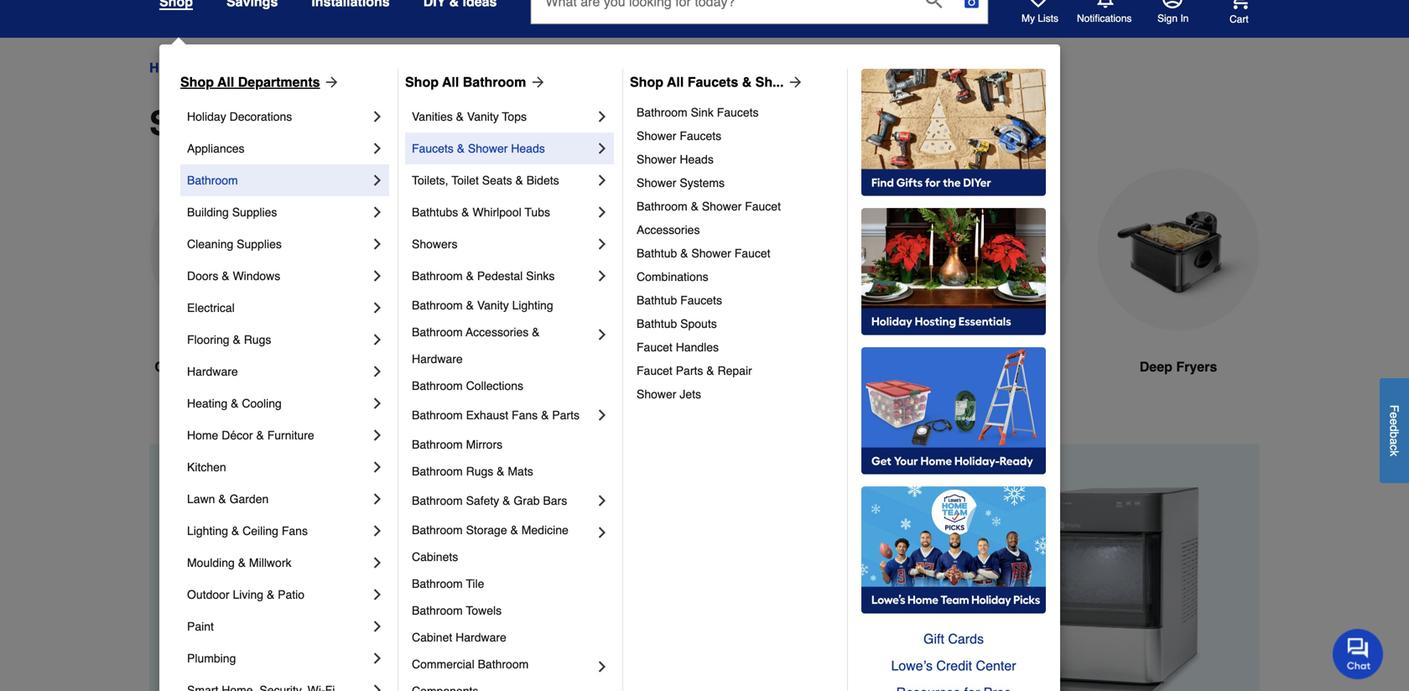 Task type: vqa. For each thing, say whether or not it's contained in the screenshot.
lowe's home improvement logo
no



Task type: describe. For each thing, give the bounding box(es) containing it.
bathtubs & whirlpool tubs link
[[412, 196, 594, 228]]

chevron right image for kitchen
[[369, 459, 386, 476]]

chevron right image for toilets, toilet seats & bidets
[[594, 172, 611, 189]]

chevron right image for plumbing
[[369, 650, 386, 667]]

notifications
[[1077, 13, 1132, 24]]

bathroom collections link
[[412, 372, 611, 399]]

find gifts for the diyer. image
[[861, 69, 1046, 196]]

tops
[[502, 110, 527, 123]]

chevron right image for bathroom accessories & hardware
[[594, 326, 611, 343]]

search image
[[926, 0, 942, 8]]

bathroom tile link
[[412, 570, 611, 597]]

flooring & rugs link
[[187, 324, 369, 356]]

components
[[412, 684, 478, 691]]

millwork
[[249, 556, 291, 570]]

chevron right image for lawn & garden
[[369, 491, 386, 507]]

home for home
[[149, 60, 187, 75]]

faucet inside 'link'
[[637, 341, 673, 354]]

shower inside shower systems link
[[637, 176, 676, 190]]

lowe's home improvement cart image
[[1230, 0, 1250, 9]]

lowe's home team holiday picks. image
[[861, 486, 1046, 614]]

bathtubs & whirlpool tubs
[[412, 205, 550, 219]]

bidets
[[526, 174, 559, 187]]

shower inside shower faucets link
[[637, 129, 676, 143]]

bathroom up building
[[187, 174, 238, 187]]

pedestal
[[477, 269, 523, 283]]

f e e d b a c k button
[[1380, 378, 1409, 483]]

rugs inside "link"
[[244, 333, 271, 346]]

arrow right image for shop all bathroom
[[526, 74, 546, 91]]

gift
[[923, 631, 944, 647]]

accessories inside the bathroom accessories & hardware
[[466, 325, 529, 339]]

mirrors
[[466, 438, 503, 451]]

chevron right image for paint
[[369, 618, 386, 635]]

bathroom inside commercial bathroom components
[[478, 658, 529, 671]]

bathtub for bathtub & shower faucet combinations
[[637, 247, 677, 260]]

faucets down sink
[[680, 129, 721, 143]]

all for departments
[[217, 74, 234, 90]]

& right seats
[[515, 174, 523, 187]]

spouts
[[680, 317, 717, 330]]

all for bathroom
[[442, 74, 459, 90]]

plumbing link
[[187, 642, 369, 674]]

flooring & rugs
[[187, 333, 271, 346]]

home décor & furniture
[[187, 429, 314, 442]]

& right bathtubs
[[461, 205, 469, 219]]

& left the sh...
[[742, 74, 752, 90]]

makers
[[437, 359, 483, 374]]

lowe's home improvement lists image
[[1028, 0, 1048, 8]]

chevron right image for holiday decorations
[[369, 108, 386, 125]]

doors & windows link
[[187, 260, 369, 292]]

systems
[[680, 176, 725, 190]]

& inside the bathroom accessories & hardware
[[532, 325, 540, 339]]

bathroom for bathroom accessories & hardware
[[412, 325, 463, 339]]

hardware down flooring
[[187, 365, 238, 378]]

fryers
[[1176, 359, 1217, 374]]

shop all faucets & sh...
[[630, 74, 784, 90]]

faucet handles
[[637, 341, 719, 354]]

kitchen link
[[187, 451, 369, 483]]

home décor & furniture link
[[187, 419, 369, 451]]

electrical
[[187, 301, 235, 315]]

countertop
[[155, 359, 227, 374]]

bathtub faucets link
[[637, 289, 835, 312]]

bathroom accessories & hardware
[[412, 325, 543, 366]]

1 horizontal spatial lighting
[[512, 299, 553, 312]]

appliances up holiday decorations
[[201, 60, 273, 75]]

& left ceiling
[[231, 524, 239, 538]]

ice
[[415, 359, 433, 374]]

2 e from the top
[[1388, 418, 1401, 425]]

& inside bathroom storage & medicine cabinets
[[510, 523, 518, 537]]

holiday decorations
[[187, 110, 292, 123]]

chevron right image for home décor & furniture
[[369, 427, 386, 444]]

building supplies link
[[187, 196, 369, 228]]

lighting & ceiling fans
[[187, 524, 308, 538]]

bathroom & shower faucet accessories
[[637, 200, 784, 237]]

bathroom rugs & mats link
[[412, 458, 611, 485]]

faucet parts & repair
[[637, 364, 752, 377]]

vanity for lighting
[[477, 299, 509, 312]]

chevron right image for bathroom
[[369, 172, 386, 189]]

shower down shower faucets
[[637, 153, 676, 166]]

shower heads link
[[637, 148, 835, 171]]

a black and stainless steel countertop microwave. image
[[149, 169, 312, 331]]

jets
[[680, 387, 701, 401]]

& right 'vanities'
[[456, 110, 464, 123]]

shop all bathroom link
[[405, 72, 546, 92]]

portable ice makers
[[357, 359, 483, 374]]

outdoor living & patio
[[187, 588, 305, 601]]

vanities & vanity tops link
[[412, 101, 594, 133]]

tile
[[466, 577, 484, 590]]

& up toilet
[[457, 142, 465, 155]]

hardware down towels
[[456, 631, 506, 644]]

deep fryers link
[[1097, 169, 1260, 417]]

hardware link
[[187, 356, 369, 387]]

appliances down holiday
[[187, 142, 244, 155]]

& inside the bathtub & shower faucet combinations
[[680, 247, 688, 260]]

shower jets link
[[637, 382, 835, 406]]

sign in button
[[1157, 0, 1189, 25]]

& right décor
[[256, 429, 264, 442]]

my
[[1022, 13, 1035, 24]]

& right doors
[[222, 269, 229, 283]]

outdoor living & patio link
[[187, 579, 369, 611]]

lawn
[[187, 492, 215, 506]]

faucets up sink
[[688, 74, 738, 90]]

bathroom for bathroom storage & medicine cabinets
[[412, 523, 463, 537]]

shop for shop all faucets & sh...
[[630, 74, 663, 90]]

chevron right image for cleaning supplies
[[369, 236, 386, 252]]

chevron right image for vanities & vanity tops
[[594, 108, 611, 125]]

bathroom accessories & hardware link
[[412, 319, 594, 372]]

shower inside shower jets link
[[637, 387, 676, 401]]

lowe's credit center link
[[861, 653, 1046, 679]]

doors
[[187, 269, 218, 283]]

moulding & millwork
[[187, 556, 291, 570]]

bathroom for bathroom tile
[[412, 577, 463, 590]]

faucet handles link
[[637, 335, 835, 359]]

whirlpool
[[473, 205, 521, 219]]

shower systems
[[637, 176, 725, 190]]

toaster ovens link
[[528, 169, 691, 417]]

bathroom link
[[187, 164, 369, 196]]

shower inside the bathtub & shower faucet combinations
[[691, 247, 731, 260]]

bathroom safety & grab bars
[[412, 494, 567, 507]]

0 vertical spatial small appliances
[[288, 60, 390, 75]]

in
[[1180, 13, 1189, 24]]

chevron right image for electrical
[[369, 299, 386, 316]]

gift cards link
[[861, 626, 1046, 653]]

furniture
[[267, 429, 314, 442]]

& right lawn at left bottom
[[218, 492, 226, 506]]

bathroom & vanity lighting
[[412, 299, 553, 312]]

chevron right image for faucets & shower heads
[[594, 140, 611, 157]]

chevron right image for bathroom storage & medicine cabinets
[[594, 524, 611, 541]]

advertisement region
[[149, 444, 1260, 691]]

a
[[1388, 438, 1401, 445]]

bathroom towels
[[412, 604, 502, 617]]

grab
[[514, 494, 540, 507]]

paint
[[187, 620, 214, 633]]

faucet inside the bathtub & shower faucet combinations
[[735, 247, 770, 260]]

bathroom for bathroom & shower faucet accessories
[[637, 200, 688, 213]]

bathroom exhaust fans & parts
[[412, 408, 580, 422]]

building
[[187, 205, 229, 219]]

shower jets
[[637, 387, 701, 401]]

cards
[[948, 631, 984, 647]]

outdoor
[[187, 588, 229, 601]]

faucets up shower faucets link
[[717, 106, 759, 119]]

cart button
[[1206, 0, 1250, 26]]

chevron right image for bathroom exhaust fans & parts
[[594, 407, 611, 424]]

chevron right image for commercial bathroom components
[[594, 658, 611, 675]]

moulding & millwork link
[[187, 547, 369, 579]]

gift cards
[[923, 631, 984, 647]]

appliances down small appliances link
[[248, 104, 426, 143]]

shower inside faucets & shower heads link
[[468, 142, 508, 155]]

lowe's home improvement account image
[[1162, 0, 1183, 8]]

vanity for tops
[[467, 110, 499, 123]]



Task type: locate. For each thing, give the bounding box(es) containing it.
1 arrow right image from the left
[[320, 74, 340, 91]]

sinks
[[526, 269, 555, 283]]

0 horizontal spatial fans
[[282, 524, 308, 538]]

appliances link
[[201, 58, 273, 78], [187, 133, 369, 164]]

0 vertical spatial supplies
[[232, 205, 277, 219]]

shop up bathroom sink faucets
[[630, 74, 663, 90]]

bathtub & shower faucet combinations link
[[637, 242, 835, 289]]

chevron right image for outdoor living & patio
[[369, 586, 386, 603]]

rugs up microwaves
[[244, 333, 271, 346]]

0 vertical spatial lighting
[[512, 299, 553, 312]]

medicine
[[521, 523, 568, 537]]

& left repair
[[706, 364, 714, 377]]

bathroom for bathroom collections
[[412, 379, 463, 393]]

bathroom down showers
[[412, 269, 463, 283]]

& inside bathroom & shower faucet accessories
[[691, 200, 699, 213]]

3 all from the left
[[667, 74, 684, 90]]

toilets, toilet seats & bidets link
[[412, 164, 594, 196]]

arrow right image
[[320, 74, 340, 91], [526, 74, 546, 91], [784, 74, 804, 91]]

bathtub for bathtub faucets
[[637, 294, 677, 307]]

arrow right image inside 'shop all departments' link
[[320, 74, 340, 91]]

& up bathroom mirrors link
[[541, 408, 549, 422]]

accessories down bathroom & vanity lighting link on the left top of the page
[[466, 325, 529, 339]]

bathroom sink faucets
[[637, 106, 759, 119]]

appliances right departments
[[324, 60, 390, 75]]

shower left jets
[[637, 387, 676, 401]]

vanity left tops
[[467, 110, 499, 123]]

& right storage
[[510, 523, 518, 537]]

chevron right image for bathroom & pedestal sinks
[[594, 268, 611, 284]]

0 vertical spatial home
[[149, 60, 187, 75]]

bathroom down cabinet hardware link
[[478, 658, 529, 671]]

3 bathtub from the top
[[637, 317, 677, 330]]

bathroom down the bathroom mirrors in the bottom left of the page
[[412, 465, 463, 478]]

chat invite button image
[[1333, 628, 1384, 679]]

faucet inside "link"
[[637, 364, 673, 377]]

& left mats on the bottom of the page
[[497, 465, 504, 478]]

1 vertical spatial accessories
[[466, 325, 529, 339]]

get your home holiday-ready. image
[[861, 347, 1046, 475]]

bathroom left safety
[[412, 494, 463, 507]]

fans down 'bathroom collections' link
[[512, 408, 538, 422]]

combinations
[[637, 270, 708, 283]]

camera image
[[963, 0, 980, 10]]

chevron right image for showers
[[594, 236, 611, 252]]

patio
[[278, 588, 305, 601]]

hardware up the bathroom collections
[[412, 352, 463, 366]]

bathroom storage & medicine cabinets link
[[412, 517, 594, 570]]

cleaning supplies link
[[187, 228, 369, 260]]

shop up 'vanities'
[[405, 74, 439, 90]]

shower heads
[[637, 153, 714, 166]]

0 vertical spatial rugs
[[244, 333, 271, 346]]

e up b
[[1388, 418, 1401, 425]]

chevron right image for lighting & ceiling fans
[[369, 523, 386, 539]]

None search field
[[530, 0, 988, 40]]

chevron right image for doors & windows
[[369, 268, 386, 284]]

arrow right image for shop all departments
[[320, 74, 340, 91]]

doors & windows
[[187, 269, 280, 283]]

0 horizontal spatial shop
[[180, 74, 214, 90]]

accessories inside bathroom & shower faucet accessories
[[637, 223, 700, 237]]

1 vertical spatial parts
[[552, 408, 580, 422]]

arrow right image up bathroom sink faucets link
[[784, 74, 804, 91]]

1 horizontal spatial shop
[[405, 74, 439, 90]]

shower up "toilets, toilet seats & bidets" at the top of the page
[[468, 142, 508, 155]]

shower
[[637, 129, 676, 143], [468, 142, 508, 155], [637, 153, 676, 166], [637, 176, 676, 190], [702, 200, 742, 213], [691, 247, 731, 260], [637, 387, 676, 401]]

chevron right image for building supplies
[[369, 204, 386, 221]]

2 shop from the left
[[405, 74, 439, 90]]

faucet up ovens
[[637, 341, 673, 354]]

supplies for building supplies
[[232, 205, 277, 219]]

bathroom for bathroom mirrors
[[412, 438, 463, 451]]

toaster
[[564, 359, 611, 374]]

lighting up moulding
[[187, 524, 228, 538]]

small up holiday decorations link on the top left of the page
[[288, 60, 321, 75]]

1 vertical spatial vanity
[[477, 299, 509, 312]]

0 vertical spatial parts
[[676, 364, 703, 377]]

chevron right image for hardware
[[369, 363, 386, 380]]

& up countertop microwaves
[[233, 333, 241, 346]]

1 horizontal spatial home
[[187, 429, 218, 442]]

c
[[1388, 445, 1401, 450]]

bathroom & shower faucet accessories link
[[637, 195, 835, 242]]

0 vertical spatial accessories
[[637, 223, 700, 237]]

0 vertical spatial bathtub
[[637, 247, 677, 260]]

my lists link
[[1022, 0, 1058, 25]]

cabinets
[[412, 550, 458, 564]]

0 vertical spatial vanity
[[467, 110, 499, 123]]

2 vertical spatial bathtub
[[637, 317, 677, 330]]

heads down tops
[[511, 142, 545, 155]]

& left pedestal
[[466, 269, 474, 283]]

chevron right image
[[369, 108, 386, 125], [594, 108, 611, 125], [369, 140, 386, 157], [594, 140, 611, 157], [594, 172, 611, 189], [369, 204, 386, 221], [369, 236, 386, 252], [594, 268, 611, 284], [369, 299, 386, 316], [369, 331, 386, 348], [369, 395, 386, 412], [369, 491, 386, 507], [594, 492, 611, 509], [369, 523, 386, 539], [369, 618, 386, 635], [369, 650, 386, 667], [594, 658, 611, 675], [369, 682, 386, 691]]

& down systems
[[691, 200, 699, 213]]

shop up holiday
[[180, 74, 214, 90]]

1 vertical spatial supplies
[[237, 237, 282, 251]]

bathroom up vanities & vanity tops link
[[463, 74, 526, 90]]

bathroom collections
[[412, 379, 523, 393]]

chevron right image for bathroom safety & grab bars
[[594, 492, 611, 509]]

1 vertical spatial small appliances
[[149, 104, 426, 143]]

bathroom mirrors link
[[412, 431, 611, 458]]

bathroom for bathroom rugs & mats
[[412, 465, 463, 478]]

mats
[[508, 465, 533, 478]]

shower down bathroom & shower faucet accessories
[[691, 247, 731, 260]]

0 vertical spatial small
[[288, 60, 321, 75]]

bathroom inside bathroom & shower faucet accessories
[[637, 200, 688, 213]]

shop for shop all bathroom
[[405, 74, 439, 90]]

shower down shower systems link
[[702, 200, 742, 213]]

0 horizontal spatial home
[[149, 60, 187, 75]]

0 horizontal spatial lighting
[[187, 524, 228, 538]]

faucet down bathroom & shower faucet accessories link
[[735, 247, 770, 260]]

bathtub down combinations
[[637, 294, 677, 307]]

0 horizontal spatial arrow right image
[[320, 74, 340, 91]]

all up 'vanities'
[[442, 74, 459, 90]]

1 vertical spatial fans
[[282, 524, 308, 538]]

collections
[[466, 379, 523, 393]]

2 horizontal spatial all
[[667, 74, 684, 90]]

bathroom tile
[[412, 577, 484, 590]]

bathroom up bathroom rugs & mats
[[412, 438, 463, 451]]

shop for shop all departments
[[180, 74, 214, 90]]

1 e from the top
[[1388, 412, 1401, 418]]

vanity down pedestal
[[477, 299, 509, 312]]

cabinet hardware link
[[412, 624, 611, 651]]

portable
[[357, 359, 411, 374]]

cabinet
[[412, 631, 452, 644]]

accessories up combinations
[[637, 223, 700, 237]]

a gray ninja blender. image
[[908, 169, 1070, 331]]

sh...
[[755, 74, 784, 90]]

1 vertical spatial small
[[149, 104, 239, 143]]

shower faucets
[[637, 129, 721, 143]]

bathtub for bathtub spouts
[[637, 317, 677, 330]]

lighting down sinks
[[512, 299, 553, 312]]

cart
[[1230, 13, 1249, 25]]

bathroom down bathroom & pedestal sinks
[[412, 299, 463, 312]]

arrow right image inside shop all faucets & sh... link
[[784, 74, 804, 91]]

1 vertical spatial appliances link
[[187, 133, 369, 164]]

small appliances up holiday decorations link on the top left of the page
[[288, 60, 390, 75]]

tubs
[[525, 205, 550, 219]]

bathroom sink faucets link
[[637, 101, 835, 124]]

chevron right image for flooring & rugs
[[369, 331, 386, 348]]

bathroom rugs & mats
[[412, 465, 533, 478]]

shower up shower heads in the top of the page
[[637, 129, 676, 143]]

lawn & garden link
[[187, 483, 369, 515]]

home for home décor & furniture
[[187, 429, 218, 442]]

3 shop from the left
[[630, 74, 663, 90]]

chevron right image for moulding & millwork
[[369, 554, 386, 571]]

& left "cooling"
[[231, 397, 239, 410]]

bathroom up 'ice'
[[412, 325, 463, 339]]

rugs
[[244, 333, 271, 346], [466, 465, 493, 478]]

bathroom down 'ice'
[[412, 379, 463, 393]]

supplies up windows
[[237, 237, 282, 251]]

all up holiday decorations
[[217, 74, 234, 90]]

appliances link up holiday decorations
[[201, 58, 273, 78]]

chevron right image for appliances
[[369, 140, 386, 157]]

1 horizontal spatial all
[[442, 74, 459, 90]]

0 horizontal spatial rugs
[[244, 333, 271, 346]]

bathroom
[[463, 74, 526, 90], [637, 106, 688, 119], [187, 174, 238, 187], [637, 200, 688, 213], [412, 269, 463, 283], [412, 299, 463, 312], [412, 325, 463, 339], [412, 379, 463, 393], [412, 408, 463, 422], [412, 438, 463, 451], [412, 465, 463, 478], [412, 494, 463, 507], [412, 523, 463, 537], [412, 577, 463, 590], [412, 604, 463, 617], [478, 658, 529, 671]]

rugs down mirrors
[[466, 465, 493, 478]]

appliances link down decorations
[[187, 133, 369, 164]]

1 horizontal spatial arrow right image
[[526, 74, 546, 91]]

2 bathtub from the top
[[637, 294, 677, 307]]

1 horizontal spatial accessories
[[637, 223, 700, 237]]

& down bathroom & vanity lighting link on the left top of the page
[[532, 325, 540, 339]]

& left grab
[[503, 494, 510, 507]]

1 horizontal spatial rugs
[[466, 465, 493, 478]]

1 bathtub from the top
[[637, 247, 677, 260]]

moulding
[[187, 556, 235, 570]]

0 horizontal spatial all
[[217, 74, 234, 90]]

supplies for cleaning supplies
[[237, 237, 282, 251]]

faucets
[[688, 74, 738, 90], [717, 106, 759, 119], [680, 129, 721, 143], [412, 142, 454, 155], [680, 294, 722, 307]]

Search Query text field
[[531, 0, 912, 23]]

1 horizontal spatial small
[[288, 60, 321, 75]]

bars
[[543, 494, 567, 507]]

commercial
[[412, 658, 474, 671]]

small down home link
[[149, 104, 239, 143]]

chevron right image for bathtubs & whirlpool tubs
[[594, 204, 611, 221]]

holiday hosting essentials. image
[[861, 208, 1046, 335]]

bathroom down shower systems
[[637, 200, 688, 213]]

e up d
[[1388, 412, 1401, 418]]

1 shop from the left
[[180, 74, 214, 90]]

faucet parts & repair link
[[637, 359, 835, 382]]

bathtubs
[[412, 205, 458, 219]]

supplies up cleaning supplies at the top of page
[[232, 205, 277, 219]]

1 vertical spatial bathtub
[[637, 294, 677, 307]]

bathroom for bathroom towels
[[412, 604, 463, 617]]

f
[[1388, 405, 1401, 412]]

all
[[217, 74, 234, 90], [442, 74, 459, 90], [667, 74, 684, 90]]

bathtub & shower faucet combinations
[[637, 247, 774, 283]]

0 horizontal spatial accessories
[[466, 325, 529, 339]]

a silver-colored new air portable ice maker. image
[[339, 169, 502, 331]]

faucets inside 'link'
[[680, 294, 722, 307]]

shower inside bathroom & shower faucet accessories
[[702, 200, 742, 213]]

arrow right image inside shop all bathroom link
[[526, 74, 546, 91]]

& left patio
[[267, 588, 275, 601]]

faucets & shower heads link
[[412, 133, 594, 164]]

bathtub up faucet handles
[[637, 317, 677, 330]]

faucet
[[745, 200, 781, 213], [735, 247, 770, 260], [637, 341, 673, 354], [637, 364, 673, 377]]

bathroom for bathroom safety & grab bars
[[412, 494, 463, 507]]

0 vertical spatial appliances link
[[201, 58, 273, 78]]

arrow right image up tops
[[526, 74, 546, 91]]

bathroom towels link
[[412, 597, 611, 624]]

faucets up spouts
[[680, 294, 722, 307]]

1 vertical spatial lighting
[[187, 524, 228, 538]]

all up bathroom sink faucets
[[667, 74, 684, 90]]

lowe's home improvement notification center image
[[1095, 0, 1116, 8]]

faucet down shower systems link
[[745, 200, 781, 213]]

0 horizontal spatial parts
[[552, 408, 580, 422]]

garden
[[229, 492, 269, 506]]

deep fryers
[[1140, 359, 1217, 374]]

small appliances down departments
[[149, 104, 426, 143]]

storage
[[466, 523, 507, 537]]

bathtub spouts link
[[637, 312, 835, 335]]

parts inside "link"
[[676, 364, 703, 377]]

0 horizontal spatial heads
[[511, 142, 545, 155]]

2 horizontal spatial shop
[[630, 74, 663, 90]]

bathroom inside bathroom storage & medicine cabinets
[[412, 523, 463, 537]]

& up combinations
[[680, 247, 688, 260]]

chevron right image for heating & cooling
[[369, 395, 386, 412]]

shop
[[180, 74, 214, 90], [405, 74, 439, 90], [630, 74, 663, 90]]

& left millwork
[[238, 556, 246, 570]]

1 horizontal spatial fans
[[512, 408, 538, 422]]

1 horizontal spatial parts
[[676, 364, 703, 377]]

a gray and stainless steel ninja air fryer. image
[[718, 169, 881, 331]]

2 horizontal spatial arrow right image
[[784, 74, 804, 91]]

heads up systems
[[680, 153, 714, 166]]

paint link
[[187, 611, 369, 642]]

b
[[1388, 432, 1401, 438]]

parts down the toaster
[[552, 408, 580, 422]]

bathroom for bathroom & pedestal sinks
[[412, 269, 463, 283]]

bathtub inside the bathtub & shower faucet combinations
[[637, 247, 677, 260]]

electrical link
[[187, 292, 369, 324]]

arrow right image up holiday decorations link on the top left of the page
[[320, 74, 340, 91]]

0 horizontal spatial small
[[149, 104, 239, 143]]

1 vertical spatial home
[[187, 429, 218, 442]]

bathroom up cabinet
[[412, 604, 463, 617]]

faucet up shower jets
[[637, 364, 673, 377]]

shop all departments link
[[180, 72, 340, 92]]

bathroom up cabinets
[[412, 523, 463, 537]]

cleaning supplies
[[187, 237, 282, 251]]

parts up jets
[[676, 364, 703, 377]]

heating & cooling
[[187, 397, 282, 410]]

bathtub up combinations
[[637, 247, 677, 260]]

all for faucets
[[667, 74, 684, 90]]

showers
[[412, 237, 458, 251]]

faucet inside bathroom & shower faucet accessories
[[745, 200, 781, 213]]

fans right ceiling
[[282, 524, 308, 538]]

bathroom storage & medicine cabinets
[[412, 523, 572, 564]]

bathroom safety & grab bars link
[[412, 485, 594, 517]]

a stainless steel toaster oven. image
[[528, 169, 691, 331]]

arrow right image for shop all faucets & sh...
[[784, 74, 804, 91]]

chevron right image
[[369, 172, 386, 189], [594, 204, 611, 221], [594, 236, 611, 252], [369, 268, 386, 284], [594, 326, 611, 343], [369, 363, 386, 380], [594, 407, 611, 424], [369, 427, 386, 444], [369, 459, 386, 476], [594, 524, 611, 541], [369, 554, 386, 571], [369, 586, 386, 603]]

bathtub faucets
[[637, 294, 722, 307]]

a chefman stainless steel deep fryer. image
[[1097, 169, 1260, 331]]

bathroom for bathroom exhaust fans & parts
[[412, 408, 463, 422]]

0 vertical spatial fans
[[512, 408, 538, 422]]

commercial bathroom components link
[[412, 651, 594, 691]]

1 horizontal spatial heads
[[680, 153, 714, 166]]

bathroom up the bathroom mirrors in the bottom left of the page
[[412, 408, 463, 422]]

shop all bathroom
[[405, 74, 526, 90]]

lowe's credit center
[[891, 658, 1016, 674]]

& down bathroom & pedestal sinks
[[466, 299, 474, 312]]

towels
[[466, 604, 502, 617]]

bathtub
[[637, 247, 677, 260], [637, 294, 677, 307], [637, 317, 677, 330]]

safety
[[466, 494, 499, 507]]

bathtub spouts
[[637, 317, 717, 330]]

2 arrow right image from the left
[[526, 74, 546, 91]]

hardware inside the bathroom accessories & hardware
[[412, 352, 463, 366]]

faucets down 'vanities'
[[412, 142, 454, 155]]

bathroom up shower faucets
[[637, 106, 688, 119]]

bathtub inside 'link'
[[637, 294, 677, 307]]

departments
[[238, 74, 320, 90]]

toilets, toilet seats & bidets
[[412, 174, 559, 187]]

bathroom for bathroom sink faucets
[[637, 106, 688, 119]]

bathroom for bathroom & vanity lighting
[[412, 299, 463, 312]]

2 all from the left
[[442, 74, 459, 90]]

1 all from the left
[[217, 74, 234, 90]]

bathroom inside the bathroom accessories & hardware
[[412, 325, 463, 339]]

1 vertical spatial rugs
[[466, 465, 493, 478]]

3 arrow right image from the left
[[784, 74, 804, 91]]

lighting
[[512, 299, 553, 312], [187, 524, 228, 538]]

seats
[[482, 174, 512, 187]]

blenders
[[960, 359, 1018, 374]]

bathroom down cabinets
[[412, 577, 463, 590]]

appliances
[[201, 60, 273, 75], [324, 60, 390, 75], [248, 104, 426, 143], [187, 142, 244, 155]]

lighting & ceiling fans link
[[187, 515, 369, 547]]

shower down shower heads in the top of the page
[[637, 176, 676, 190]]



